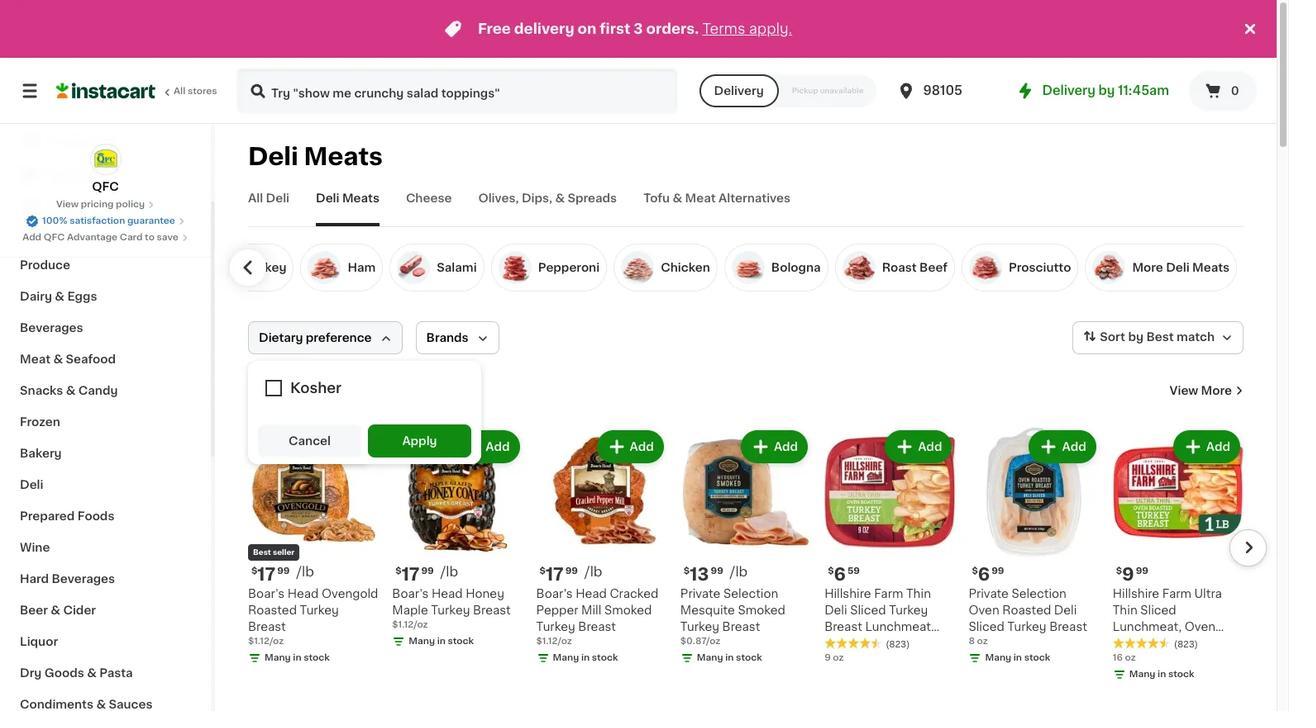 Task type: vqa. For each thing, say whether or not it's contained in the screenshot.
12
no



Task type: describe. For each thing, give the bounding box(es) containing it.
$17.99 per pound element for honey
[[392, 565, 523, 586]]

(823) for 6
[[886, 641, 910, 650]]

3 99 from the left
[[565, 567, 578, 577]]

delivery by 11:45am link
[[1016, 81, 1169, 101]]

deli inside shelves by aisles element
[[1166, 262, 1190, 274]]

3 product group from the left
[[536, 427, 667, 669]]

head for pepper
[[576, 589, 607, 601]]

buy
[[46, 135, 70, 146]]

item carousel region
[[225, 421, 1267, 692]]

cheese link
[[406, 190, 452, 227]]

goods
[[44, 668, 84, 680]]

buy it again
[[46, 135, 116, 146]]

turkey inside 'private selection mesquite smoked turkey breast $0.87/oz'
[[680, 622, 719, 634]]

policy
[[116, 200, 145, 209]]

6 for hillshire farm thin deli sliced turkey breast lunchmeat oven roasted turkey breast
[[834, 567, 846, 584]]

$1.12/oz for boar's head honey maple turkey breast
[[392, 621, 428, 630]]

farm for 6
[[874, 589, 903, 601]]

oz for 6
[[833, 654, 844, 663]]

again
[[84, 135, 116, 146]]

$17.99 per pound element for cracked
[[536, 565, 667, 586]]

0 horizontal spatial meat
[[20, 354, 50, 365]]

view more link
[[1170, 383, 1244, 399]]

guarantee
[[127, 217, 175, 226]]

hard
[[20, 574, 49, 585]]

dry
[[20, 668, 42, 680]]

bologna
[[771, 262, 821, 274]]

16
[[1113, 654, 1123, 663]]

stock for cracked
[[592, 654, 618, 663]]

all for all stores
[[174, 87, 185, 96]]

roasted inside private selection oven roasted deli sliced turkey breast 8 oz
[[1002, 605, 1051, 617]]

turkey inside shelves by aisles element
[[246, 262, 286, 274]]

add for boar's head honey maple turkey breast
[[486, 442, 510, 453]]

more inside "link"
[[1201, 385, 1232, 397]]

snacks & candy link
[[10, 375, 201, 407]]

deli meats link
[[316, 190, 379, 227]]

stock for mesquite
[[736, 654, 762, 663]]

add qfc advantage card to save
[[22, 233, 178, 242]]

1 vertical spatial 9
[[824, 654, 831, 663]]

dry goods & pasta link
[[10, 658, 201, 690]]

many for private selection mesquite smoked turkey breast
[[697, 654, 723, 663]]

oven inside hillshire farm thin deli sliced turkey breast lunchmeat oven roasted turkey breast
[[824, 639, 855, 650]]

99 inside $ 9 99
[[1136, 567, 1149, 577]]

Best match Sort by field
[[1073, 322, 1244, 355]]

in for honey
[[437, 638, 446, 647]]

first
[[600, 22, 630, 36]]

delivery button
[[699, 74, 779, 107]]

2 product group from the left
[[392, 427, 523, 653]]

delivery
[[514, 22, 574, 36]]

salami image
[[397, 251, 430, 284]]

add for private selection oven roasted deli sliced turkey breast
[[1062, 442, 1086, 453]]

best for best seller
[[253, 549, 271, 557]]

$ 17 99 for boar's head cracked pepper mill smoked turkey breast
[[540, 567, 578, 584]]

produce link
[[10, 250, 201, 281]]

ovengold
[[322, 589, 378, 601]]

1 vertical spatial deli meats
[[316, 193, 379, 204]]

turkey inside private selection oven roasted deli sliced turkey breast 8 oz
[[1007, 622, 1046, 634]]

ham link
[[300, 244, 383, 292]]

add for boar's head ovengold roasted turkey breast
[[342, 442, 366, 453]]

tofu & meat alternatives
[[643, 193, 791, 204]]

best for best match
[[1146, 332, 1174, 343]]

more inside shelves by aisles element
[[1132, 262, 1163, 274]]

0
[[1231, 85, 1239, 97]]

0 vertical spatial meats
[[304, 145, 383, 169]]

mill
[[581, 605, 601, 617]]

it
[[73, 135, 81, 146]]

$0.87/oz
[[680, 638, 720, 647]]

2 $ from the left
[[395, 567, 402, 577]]

selection for /lb
[[723, 589, 778, 601]]

delivery for delivery
[[714, 85, 764, 97]]

cancel button
[[258, 425, 361, 458]]

add button for oven
[[1031, 432, 1095, 462]]

$ 9 99
[[1116, 567, 1149, 584]]

/lb inside $ 13 99 /lb
[[730, 566, 748, 579]]

& for meat & seafood
[[53, 354, 63, 365]]

turkey link for the ham link
[[198, 244, 294, 292]]

$ 6 99
[[972, 567, 1004, 584]]

1 $ from the left
[[251, 567, 257, 577]]

dry goods & pasta
[[20, 668, 133, 680]]

cancel
[[289, 436, 331, 447]]

breast inside boar's head ovengold roasted turkey breast $1.12/oz
[[248, 622, 286, 634]]

/lb for cracked
[[585, 566, 602, 579]]

$ inside $ 13 99 /lb
[[684, 567, 690, 577]]

more deli meats image
[[1093, 251, 1126, 284]]

bakery link
[[10, 438, 201, 470]]

condiments
[[20, 700, 93, 711]]

snacks
[[20, 385, 63, 397]]

qfc link
[[90, 144, 121, 195]]

59
[[847, 567, 860, 577]]

add button for ovengold
[[310, 432, 374, 462]]

mesquite
[[680, 606, 735, 617]]

roast beef link
[[835, 244, 955, 292]]

5 product group from the left
[[824, 427, 955, 667]]

99 inside the $ 6 99
[[992, 567, 1004, 577]]

16 oz
[[1113, 654, 1136, 663]]

cider
[[63, 605, 96, 617]]

match
[[1177, 332, 1215, 343]]

boar's for boar's head cracked pepper mill smoked turkey breast
[[536, 589, 573, 601]]

private for /lb
[[680, 589, 720, 601]]

2 99 from the left
[[421, 567, 434, 577]]

chicken
[[661, 262, 710, 274]]

view for view more
[[1170, 385, 1198, 397]]

1 horizontal spatial qfc
[[92, 181, 119, 193]]

$ inside '$ 6 59'
[[828, 567, 834, 577]]

ham image
[[308, 251, 341, 284]]

roasted inside boar's head ovengold roasted turkey breast $1.12/oz
[[248, 605, 297, 617]]

$ 6 59
[[828, 567, 860, 584]]

deli inside 'link'
[[20, 480, 43, 491]]

olives,
[[478, 193, 519, 204]]

recipes link
[[10, 157, 201, 190]]

(823) for 9
[[1174, 641, 1198, 650]]

view pricing policy link
[[56, 198, 155, 212]]

deli inside hillshire farm thin deli sliced turkey breast lunchmeat oven roasted turkey breast
[[824, 605, 847, 617]]

in down lunchmeat,
[[1158, 671, 1166, 680]]

eggs
[[67, 291, 97, 303]]

product group containing 13
[[680, 427, 811, 669]]

in for mesquite
[[725, 654, 734, 663]]

add for boar's head cracked pepper mill smoked turkey breast
[[630, 442, 654, 453]]

condiments & sauces
[[20, 700, 153, 711]]

head for maple
[[432, 589, 463, 601]]

roasted inside hillshire farm thin deli sliced turkey breast lunchmeat oven roasted turkey breast
[[858, 639, 907, 650]]

buy it again link
[[10, 124, 201, 157]]

many in stock for honey
[[409, 638, 474, 647]]

sauces
[[109, 700, 153, 711]]

bologna image
[[732, 251, 765, 284]]

spreads
[[568, 193, 617, 204]]

delivery by 11:45am
[[1042, 84, 1169, 97]]

& for snacks & candy
[[66, 385, 76, 397]]

add button for cracked
[[598, 432, 662, 462]]

wine link
[[10, 533, 201, 564]]

previous image
[[240, 258, 260, 278]]

$1.12/oz for boar's head ovengold roasted turkey breast
[[248, 638, 284, 647]]

breast inside 'private selection mesquite smoked turkey breast $0.87/oz'
[[722, 622, 760, 634]]

olives, dips, & spreads link
[[478, 190, 617, 227]]

3
[[634, 22, 643, 36]]

boar's for boar's head honey maple turkey breast
[[392, 589, 429, 601]]

add button for mesquite
[[742, 432, 806, 462]]

$ inside the $ 6 99
[[972, 567, 978, 577]]

6 for private selection oven roasted deli sliced turkey breast
[[978, 567, 990, 584]]

bologna link
[[724, 244, 828, 292]]

99 inside $ 13 99 /lb
[[711, 567, 723, 577]]

card
[[120, 233, 143, 242]]

private for 6
[[969, 589, 1009, 601]]

tofu & meat alternatives link
[[643, 190, 791, 227]]

olives, dips, & spreads
[[478, 193, 617, 204]]

breast inside boar's head honey maple turkey breast $1.12/oz
[[473, 605, 511, 617]]

many in stock for cracked
[[553, 654, 618, 663]]

bakery
[[20, 448, 62, 460]]

1 vertical spatial meats
[[342, 193, 379, 204]]

liquor
[[20, 637, 58, 648]]

oz inside private selection oven roasted deli sliced turkey breast 8 oz
[[977, 638, 988, 647]]

oz for 9
[[1125, 654, 1136, 663]]

0 button
[[1189, 71, 1257, 111]]

Search field
[[238, 69, 676, 112]]

many in stock down 16 oz
[[1129, 671, 1194, 680]]

/lb for ovengold
[[296, 566, 314, 579]]

head for roasted
[[287, 589, 319, 601]]

thin inside hillshire farm thin deli sliced turkey breast lunchmeat oven roasted turkey breast
[[906, 589, 931, 601]]

turkey inside boar's head ovengold roasted turkey breast $1.12/oz
[[300, 605, 339, 617]]

lists link
[[10, 190, 201, 223]]

preference
[[306, 332, 372, 344]]

turkey inside hillshire farm ultra thin sliced lunchmeat, oven roasted turkey
[[1164, 639, 1203, 650]]

turkey inside boar's head honey maple turkey breast $1.12/oz
[[431, 605, 470, 617]]

breast inside the boar's head cracked pepper mill smoked turkey breast $1.12/oz
[[578, 622, 616, 634]]

produce
[[20, 260, 70, 271]]

service type group
[[699, 74, 877, 107]]

hillshire farm thin deli sliced turkey breast lunchmeat oven roasted turkey breast
[[824, 589, 949, 667]]

dietary preference button
[[248, 322, 402, 355]]

brands
[[426, 332, 468, 344]]

liquor link
[[10, 627, 201, 658]]

apply button
[[368, 425, 471, 458]]

on
[[578, 22, 596, 36]]

17 for boar's head cracked pepper mill smoked turkey breast
[[546, 567, 564, 584]]

sliced for 6
[[850, 605, 886, 617]]

1 horizontal spatial meat
[[685, 193, 716, 204]]

sort by
[[1100, 332, 1144, 343]]



Task type: locate. For each thing, give the bounding box(es) containing it.
by
[[1098, 84, 1115, 97], [1128, 332, 1144, 343]]

2 $17.99 per pound element from the left
[[392, 565, 523, 586]]

1 17 from the left
[[257, 567, 275, 584]]

prepared
[[20, 511, 75, 523]]

2 horizontal spatial boar's
[[536, 589, 573, 601]]

0 vertical spatial thin
[[906, 589, 931, 601]]

2 selection from the left
[[723, 589, 778, 601]]

6 add button from the left
[[1031, 432, 1095, 462]]

many in stock for oven
[[985, 654, 1050, 663]]

& for dairy & eggs
[[55, 291, 64, 303]]

& right dips,
[[555, 193, 565, 204]]

0 horizontal spatial selection
[[723, 589, 778, 601]]

1 vertical spatial best
[[253, 549, 271, 557]]

/lb for honey
[[441, 566, 458, 579]]

0 vertical spatial turkey link
[[198, 244, 294, 292]]

7 add button from the left
[[1175, 432, 1239, 462]]

5 add button from the left
[[887, 432, 950, 462]]

0 horizontal spatial qfc
[[44, 233, 65, 242]]

sliced up lunchmeat
[[850, 605, 886, 617]]

delivery left the 11:45am
[[1042, 84, 1095, 97]]

hillshire for 9
[[1113, 589, 1159, 601]]

apply.
[[749, 22, 792, 36]]

1 /lb from the left
[[296, 566, 314, 579]]

selection inside private selection oven roasted deli sliced turkey breast 8 oz
[[1012, 589, 1067, 601]]

1 boar's from the left
[[248, 589, 285, 601]]

limited time offer region
[[0, 0, 1240, 58]]

$ 17 99 for boar's head ovengold roasted turkey breast
[[251, 567, 290, 584]]

3 head from the left
[[576, 589, 607, 601]]

0 horizontal spatial $ 17 99
[[251, 567, 290, 584]]

selection inside 'private selection mesquite smoked turkey breast $0.87/oz'
[[723, 589, 778, 601]]

1 add button from the left
[[310, 432, 374, 462]]

hillshire
[[824, 589, 871, 601], [1113, 589, 1159, 601]]

1 (823) from the left
[[886, 641, 910, 650]]

view for view pricing policy
[[56, 200, 79, 209]]

1 99 from the left
[[277, 567, 290, 577]]

in for cracked
[[581, 654, 590, 663]]

0 vertical spatial by
[[1098, 84, 1115, 97]]

2 horizontal spatial $ 17 99
[[540, 567, 578, 584]]

6 left 59
[[834, 567, 846, 584]]

many down pepper
[[553, 654, 579, 663]]

4 $ from the left
[[828, 567, 834, 577]]

0 vertical spatial more
[[1132, 262, 1163, 274]]

0 vertical spatial best
[[1146, 332, 1174, 343]]

1 horizontal spatial oz
[[977, 638, 988, 647]]

orders.
[[646, 22, 699, 36]]

1 vertical spatial turkey link
[[248, 381, 312, 401]]

selection
[[1012, 589, 1067, 601], [723, 589, 778, 601]]

1 horizontal spatial $17.99 per pound element
[[392, 565, 523, 586]]

1 horizontal spatial more
[[1201, 385, 1232, 397]]

0 horizontal spatial best
[[253, 549, 271, 557]]

$ up private selection oven roasted deli sliced turkey breast 8 oz
[[972, 567, 978, 577]]

$ 17 99 for boar's head honey maple turkey breast
[[395, 567, 434, 584]]

3 $ from the left
[[540, 567, 546, 577]]

best inside product group
[[253, 549, 271, 557]]

4 99 from the left
[[992, 567, 1004, 577]]

many down private selection oven roasted deli sliced turkey breast 8 oz
[[985, 654, 1011, 663]]

1 vertical spatial meat
[[20, 354, 50, 365]]

2 add button from the left
[[454, 432, 518, 462]]

2 horizontal spatial oz
[[1125, 654, 1136, 663]]

best inside field
[[1146, 332, 1174, 343]]

1 horizontal spatial oven
[[969, 605, 999, 617]]

1 vertical spatial by
[[1128, 332, 1144, 343]]

save
[[157, 233, 178, 242]]

all
[[174, 87, 185, 96], [248, 193, 263, 204]]

smoked inside the boar's head cracked pepper mill smoked turkey breast $1.12/oz
[[604, 605, 652, 617]]

17 for boar's head ovengold roasted turkey breast
[[257, 567, 275, 584]]

by for delivery
[[1098, 84, 1115, 97]]

head inside boar's head honey maple turkey breast $1.12/oz
[[432, 589, 463, 601]]

dips,
[[522, 193, 552, 204]]

1 horizontal spatial 6
[[978, 567, 990, 584]]

boar's head ovengold roasted turkey breast $1.12/oz
[[248, 589, 378, 647]]

many for boar's head honey maple turkey breast
[[409, 638, 435, 647]]

oven up 8
[[969, 605, 999, 617]]

0 horizontal spatial 17
[[257, 567, 275, 584]]

roasted up 16 oz
[[1113, 639, 1161, 650]]

1 horizontal spatial head
[[432, 589, 463, 601]]

$17.99 per pound element up mill
[[536, 565, 667, 586]]

$ 13 99 /lb
[[684, 566, 748, 584]]

frozen link
[[10, 407, 201, 438]]

all for all deli
[[248, 193, 263, 204]]

best left the 'seller'
[[253, 549, 271, 557]]

beverages link
[[10, 313, 201, 344]]

add button
[[310, 432, 374, 462], [454, 432, 518, 462], [598, 432, 662, 462], [742, 432, 806, 462], [887, 432, 950, 462], [1031, 432, 1095, 462], [1175, 432, 1239, 462]]

sliced inside hillshire farm ultra thin sliced lunchmeat, oven roasted turkey
[[1140, 606, 1176, 617]]

by inside the delivery by 11:45am link
[[1098, 84, 1115, 97]]

oz
[[977, 638, 988, 647], [833, 654, 844, 663], [1125, 654, 1136, 663]]

1 horizontal spatial thin
[[1113, 606, 1138, 617]]

0 vertical spatial all
[[174, 87, 185, 96]]

2 boar's from the left
[[392, 589, 429, 601]]

1 horizontal spatial smoked
[[738, 606, 785, 617]]

2 (823) from the left
[[1174, 641, 1198, 650]]

2 head from the left
[[432, 589, 463, 601]]

2 horizontal spatial oven
[[1185, 622, 1216, 634]]

in down 'private selection mesquite smoked turkey breast $0.87/oz'
[[725, 654, 734, 663]]

7 $ from the left
[[1116, 567, 1122, 577]]

0 horizontal spatial $17.99 per pound element
[[248, 565, 379, 586]]

delivery down terms apply. link
[[714, 85, 764, 97]]

6 $ from the left
[[684, 567, 690, 577]]

$ 17 99 up maple
[[395, 567, 434, 584]]

all up previous image
[[248, 193, 263, 204]]

roast
[[882, 262, 917, 274]]

breast inside private selection oven roasted deli sliced turkey breast 8 oz
[[1049, 622, 1087, 634]]

by left the 11:45am
[[1098, 84, 1115, 97]]

7 product group from the left
[[1113, 427, 1244, 686]]

many in stock down private selection oven roasted deli sliced turkey breast 8 oz
[[985, 654, 1050, 663]]

view inside "link"
[[1170, 385, 1198, 397]]

pepperoni link
[[491, 244, 607, 292]]

100% satisfaction guarantee
[[42, 217, 175, 226]]

deli inside private selection oven roasted deli sliced turkey breast 8 oz
[[1054, 605, 1077, 617]]

beef
[[920, 262, 948, 274]]

0 horizontal spatial boar's
[[248, 589, 285, 601]]

$ up lunchmeat,
[[1116, 567, 1122, 577]]

$ 17 99
[[251, 567, 290, 584], [395, 567, 434, 584], [540, 567, 578, 584]]

roasted down best seller
[[248, 605, 297, 617]]

1 hillshire from the left
[[824, 589, 871, 601]]

1 vertical spatial thin
[[1113, 606, 1138, 617]]

head
[[287, 589, 319, 601], [432, 589, 463, 601], [576, 589, 607, 601]]

2 17 from the left
[[402, 567, 420, 584]]

6 99 from the left
[[1136, 567, 1149, 577]]

1 horizontal spatial best
[[1146, 332, 1174, 343]]

pepperoni image
[[498, 251, 531, 284]]

1 vertical spatial view
[[1170, 385, 1198, 397]]

& left eggs
[[55, 291, 64, 303]]

delivery
[[1042, 84, 1095, 97], [714, 85, 764, 97]]

99
[[277, 567, 290, 577], [421, 567, 434, 577], [565, 567, 578, 577], [992, 567, 1004, 577], [711, 567, 723, 577], [1136, 567, 1149, 577]]

oven inside private selection oven roasted deli sliced turkey breast 8 oz
[[969, 605, 999, 617]]

roasted
[[248, 605, 297, 617], [1002, 605, 1051, 617], [858, 639, 907, 650], [1113, 639, 1161, 650]]

2 horizontal spatial sliced
[[1140, 606, 1176, 617]]

$ down best seller
[[251, 567, 257, 577]]

3 /lb from the left
[[585, 566, 602, 579]]

2 horizontal spatial head
[[576, 589, 607, 601]]

0 horizontal spatial sliced
[[850, 605, 886, 617]]

1 private from the left
[[969, 589, 1009, 601]]

oven inside hillshire farm ultra thin sliced lunchmeat, oven roasted turkey
[[1185, 622, 1216, 634]]

maple
[[392, 605, 428, 617]]

meats left cheese
[[342, 193, 379, 204]]

by inside best match sort by field
[[1128, 332, 1144, 343]]

sliced inside private selection oven roasted deli sliced turkey breast 8 oz
[[969, 622, 1004, 634]]

delivery inside delivery button
[[714, 85, 764, 97]]

oven up 9 oz
[[824, 639, 855, 650]]

0 horizontal spatial head
[[287, 589, 319, 601]]

0 horizontal spatial (823)
[[886, 641, 910, 650]]

chicken image
[[621, 251, 654, 284]]

0 horizontal spatial private
[[680, 589, 720, 601]]

1 vertical spatial all
[[248, 193, 263, 204]]

0 vertical spatial qfc
[[92, 181, 119, 193]]

shelves by aisles element
[[198, 227, 1244, 308]]

head inside boar's head ovengold roasted turkey breast $1.12/oz
[[287, 589, 319, 601]]

hillshire down $ 9 99
[[1113, 589, 1159, 601]]

best seller
[[253, 549, 295, 557]]

in down private selection oven roasted deli sliced turkey breast 8 oz
[[1014, 654, 1022, 663]]

oven down ultra
[[1185, 622, 1216, 634]]

3 boar's from the left
[[536, 589, 573, 601]]

stock for oven
[[1024, 654, 1050, 663]]

1 $ 17 99 from the left
[[251, 567, 290, 584]]

farm for 9
[[1162, 589, 1191, 601]]

& for tofu & meat alternatives
[[673, 193, 682, 204]]

in down boar's head honey maple turkey breast $1.12/oz
[[437, 638, 446, 647]]

1 horizontal spatial boar's
[[392, 589, 429, 601]]

hard beverages
[[20, 574, 115, 585]]

1 vertical spatial more
[[1201, 385, 1232, 397]]

$13.99 per pound element
[[680, 565, 811, 586]]

stock
[[448, 638, 474, 647], [304, 654, 330, 663], [592, 654, 618, 663], [1024, 654, 1050, 663], [736, 654, 762, 663], [1168, 671, 1194, 680]]

1 horizontal spatial $1.12/oz
[[392, 621, 428, 630]]

0 horizontal spatial thin
[[906, 589, 931, 601]]

0 horizontal spatial oz
[[833, 654, 844, 663]]

99 up pepper
[[565, 567, 578, 577]]

in for ovengold
[[293, 654, 301, 663]]

6 product group from the left
[[969, 427, 1099, 669]]

9 oz
[[824, 654, 844, 663]]

stock down boar's head honey maple turkey breast $1.12/oz
[[448, 638, 474, 647]]

13
[[690, 567, 709, 584]]

view up the 100%
[[56, 200, 79, 209]]

0 horizontal spatial hillshire
[[824, 589, 871, 601]]

private selection oven roasted deli sliced turkey breast 8 oz
[[969, 589, 1087, 647]]

head inside the boar's head cracked pepper mill smoked turkey breast $1.12/oz
[[576, 589, 607, 601]]

product group
[[248, 427, 379, 669], [392, 427, 523, 653], [536, 427, 667, 669], [680, 427, 811, 669], [824, 427, 955, 667], [969, 427, 1099, 669], [1113, 427, 1244, 686]]

private
[[969, 589, 1009, 601], [680, 589, 720, 601]]

by right sort
[[1128, 332, 1144, 343]]

boar's up maple
[[392, 589, 429, 601]]

smoked
[[604, 605, 652, 617], [738, 606, 785, 617]]

17 up pepper
[[546, 567, 564, 584]]

boar's inside the boar's head cracked pepper mill smoked turkey breast $1.12/oz
[[536, 589, 573, 601]]

many down $0.87/oz
[[697, 654, 723, 663]]

2 6 from the left
[[978, 567, 990, 584]]

honey
[[466, 589, 504, 601]]

view down best match at the top of the page
[[1170, 385, 1198, 397]]

sliced up lunchmeat,
[[1140, 606, 1176, 617]]

/lb right 13
[[730, 566, 748, 579]]

1 horizontal spatial (823)
[[1174, 641, 1198, 650]]

all deli link
[[248, 190, 289, 227]]

★★★★★
[[824, 639, 882, 650], [824, 639, 882, 650], [1113, 639, 1171, 650], [1113, 639, 1171, 650]]

5 $ from the left
[[972, 567, 978, 577]]

all inside all deli link
[[248, 193, 263, 204]]

17 for boar's head honey maple turkey breast
[[402, 567, 420, 584]]

ham
[[348, 262, 376, 274]]

1 horizontal spatial $ 17 99
[[395, 567, 434, 584]]

meat up snacks
[[20, 354, 50, 365]]

9
[[1122, 567, 1134, 584], [824, 654, 831, 663]]

$17.99 per pound element for ovengold
[[248, 565, 379, 586]]

$17.99 per pound element down the 'seller'
[[248, 565, 379, 586]]

add for hillshire farm thin deli sliced turkey breast lunchmeat oven roasted turkey breast
[[918, 442, 942, 453]]

1 horizontal spatial hillshire
[[1113, 589, 1159, 601]]

$1.12/oz inside boar's head ovengold roasted turkey breast $1.12/oz
[[248, 638, 284, 647]]

$
[[251, 567, 257, 577], [395, 567, 402, 577], [540, 567, 546, 577], [828, 567, 834, 577], [972, 567, 978, 577], [684, 567, 690, 577], [1116, 567, 1122, 577]]

farm up lunchmeat
[[874, 589, 903, 601]]

qfc logo image
[[90, 144, 121, 175]]

private up mesquite
[[680, 589, 720, 601]]

dietary
[[259, 332, 303, 344]]

0 horizontal spatial more
[[1132, 262, 1163, 274]]

0 horizontal spatial all
[[174, 87, 185, 96]]

$ 17 99 up pepper
[[540, 567, 578, 584]]

& for beer & cider
[[51, 605, 60, 617]]

farm inside hillshire farm thin deli sliced turkey breast lunchmeat oven roasted turkey breast
[[874, 589, 903, 601]]

1 vertical spatial beverages
[[52, 574, 115, 585]]

roast beef
[[882, 262, 948, 274]]

1 horizontal spatial 17
[[402, 567, 420, 584]]

$ up mesquite
[[684, 567, 690, 577]]

many in stock down boar's head ovengold roasted turkey breast $1.12/oz
[[265, 654, 330, 663]]

farm left ultra
[[1162, 589, 1191, 601]]

deli meats up the ham link
[[316, 193, 379, 204]]

1 smoked from the left
[[604, 605, 652, 617]]

1 6 from the left
[[834, 567, 846, 584]]

many in stock for mesquite
[[697, 654, 762, 663]]

4 add button from the left
[[742, 432, 806, 462]]

boar's up pepper
[[536, 589, 573, 601]]

2 vertical spatial oven
[[824, 639, 855, 650]]

0 horizontal spatial oven
[[824, 639, 855, 650]]

thin inside hillshire farm ultra thin sliced lunchmeat, oven roasted turkey
[[1113, 606, 1138, 617]]

selection for 6
[[1012, 589, 1067, 601]]

deli link
[[10, 470, 201, 501]]

&
[[555, 193, 565, 204], [673, 193, 682, 204], [55, 291, 64, 303], [53, 354, 63, 365], [66, 385, 76, 397], [51, 605, 60, 617], [87, 668, 97, 680], [96, 700, 106, 711]]

1 selection from the left
[[1012, 589, 1067, 601]]

qfc up view pricing policy link
[[92, 181, 119, 193]]

& left sauces
[[96, 700, 106, 711]]

0 vertical spatial view
[[56, 200, 79, 209]]

oven
[[969, 605, 999, 617], [1185, 622, 1216, 634], [824, 639, 855, 650]]

3 17 from the left
[[546, 567, 564, 584]]

prepared foods
[[20, 511, 114, 523]]

many down boar's head ovengold roasted turkey breast $1.12/oz
[[265, 654, 291, 663]]

4 /lb from the left
[[730, 566, 748, 579]]

2 smoked from the left
[[738, 606, 785, 617]]

farm
[[874, 589, 903, 601], [1162, 589, 1191, 601]]

0 horizontal spatial smoked
[[604, 605, 652, 617]]

stock for honey
[[448, 638, 474, 647]]

98105
[[923, 84, 962, 97]]

0 horizontal spatial 9
[[824, 654, 831, 663]]

4 product group from the left
[[680, 427, 811, 669]]

hillshire inside hillshire farm ultra thin sliced lunchmeat, oven roasted turkey
[[1113, 589, 1159, 601]]

1 horizontal spatial view
[[1170, 385, 1198, 397]]

2 $ 17 99 from the left
[[395, 567, 434, 584]]

0 horizontal spatial $1.12/oz
[[248, 638, 284, 647]]

2 vertical spatial meats
[[1192, 262, 1230, 274]]

add button for honey
[[454, 432, 518, 462]]

stock down hillshire farm ultra thin sliced lunchmeat, oven roasted turkey
[[1168, 671, 1194, 680]]

boar's for boar's head ovengold roasted turkey breast
[[248, 589, 285, 601]]

0 vertical spatial beverages
[[20, 322, 83, 334]]

1 horizontal spatial private
[[969, 589, 1009, 601]]

add
[[22, 233, 41, 242], [342, 442, 366, 453], [486, 442, 510, 453], [630, 442, 654, 453], [774, 442, 798, 453], [918, 442, 942, 453], [1062, 442, 1086, 453], [1206, 442, 1230, 453]]

0 horizontal spatial 6
[[834, 567, 846, 584]]

turkey link down dietary
[[248, 381, 312, 401]]

stock for ovengold
[[304, 654, 330, 663]]

beverages down dairy & eggs
[[20, 322, 83, 334]]

many for private selection oven roasted deli sliced turkey breast
[[985, 654, 1011, 663]]

0 vertical spatial oven
[[969, 605, 999, 617]]

view
[[56, 200, 79, 209], [1170, 385, 1198, 397]]

17 down best seller
[[257, 567, 275, 584]]

best match
[[1146, 332, 1215, 343]]

all inside all stores link
[[174, 87, 185, 96]]

many in stock down boar's head honey maple turkey breast $1.12/oz
[[409, 638, 474, 647]]

apply
[[402, 436, 437, 447]]

thin up lunchmeat,
[[1113, 606, 1138, 617]]

2 farm from the left
[[1162, 589, 1191, 601]]

(823)
[[886, 641, 910, 650], [1174, 641, 1198, 650]]

3 $17.99 per pound element from the left
[[536, 565, 667, 586]]

hillshire for 6
[[824, 589, 871, 601]]

hard beverages link
[[10, 564, 201, 595]]

1 head from the left
[[287, 589, 319, 601]]

99 down the 'seller'
[[277, 567, 290, 577]]

roast beef image
[[842, 251, 875, 284]]

many for boar's head cracked pepper mill smoked turkey breast
[[553, 654, 579, 663]]

beer & cider
[[20, 605, 96, 617]]

roasted down the $ 6 99
[[1002, 605, 1051, 617]]

by for sort
[[1128, 332, 1144, 343]]

advantage
[[67, 233, 118, 242]]

pepperoni
[[538, 262, 600, 274]]

5 99 from the left
[[711, 567, 723, 577]]

deli
[[248, 145, 298, 169], [266, 193, 289, 204], [316, 193, 339, 204], [1166, 262, 1190, 274], [20, 480, 43, 491], [824, 605, 847, 617], [1054, 605, 1077, 617]]

dairy & eggs
[[20, 291, 97, 303]]

free
[[478, 22, 511, 36]]

0 vertical spatial 9
[[1122, 567, 1134, 584]]

meats inside shelves by aisles element
[[1192, 262, 1230, 274]]

smoked down 'cracked'
[[604, 605, 652, 617]]

1 farm from the left
[[874, 589, 903, 601]]

chicken link
[[614, 244, 718, 292]]

hillshire down '$ 6 59'
[[824, 589, 871, 601]]

meats
[[304, 145, 383, 169], [342, 193, 379, 204], [1192, 262, 1230, 274]]

1 vertical spatial oven
[[1185, 622, 1216, 634]]

private inside 'private selection mesquite smoked turkey breast $0.87/oz'
[[680, 589, 720, 601]]

in down the boar's head cracked pepper mill smoked turkey breast $1.12/oz
[[581, 654, 590, 663]]

all deli
[[248, 193, 289, 204]]

17
[[257, 567, 275, 584], [402, 567, 420, 584], [546, 567, 564, 584]]

roasted down lunchmeat
[[858, 639, 907, 650]]

0 horizontal spatial view
[[56, 200, 79, 209]]

/lb up mill
[[585, 566, 602, 579]]

many in stock for ovengold
[[265, 654, 330, 663]]

boar's down best seller
[[248, 589, 285, 601]]

more down match
[[1201, 385, 1232, 397]]

6 up private selection oven roasted deli sliced turkey breast 8 oz
[[978, 567, 990, 584]]

thin
[[906, 589, 931, 601], [1113, 606, 1138, 617]]

1 vertical spatial qfc
[[44, 233, 65, 242]]

1 $17.99 per pound element from the left
[[248, 565, 379, 586]]

recipes
[[46, 168, 95, 179]]

1 horizontal spatial selection
[[1012, 589, 1067, 601]]

2 /lb from the left
[[441, 566, 458, 579]]

0 vertical spatial meat
[[685, 193, 716, 204]]

$ 17 99 down best seller
[[251, 567, 290, 584]]

3 add button from the left
[[598, 432, 662, 462]]

stock down the boar's head cracked pepper mill smoked turkey breast $1.12/oz
[[592, 654, 618, 663]]

many in stock down $0.87/oz
[[697, 654, 762, 663]]

$ up maple
[[395, 567, 402, 577]]

in for oven
[[1014, 654, 1022, 663]]

thin up lunchmeat
[[906, 589, 931, 601]]

& right tofu
[[673, 193, 682, 204]]

3 $ 17 99 from the left
[[540, 567, 578, 584]]

boar's inside boar's head honey maple turkey breast $1.12/oz
[[392, 589, 429, 601]]

boar's head honey maple turkey breast $1.12/oz
[[392, 589, 511, 630]]

None search field
[[236, 68, 678, 114]]

$17.99 per pound element
[[248, 565, 379, 586], [392, 565, 523, 586], [536, 565, 667, 586]]

$ left 59
[[828, 567, 834, 577]]

/lb up boar's head ovengold roasted turkey breast $1.12/oz
[[296, 566, 314, 579]]

/lb up boar's head honey maple turkey breast $1.12/oz
[[441, 566, 458, 579]]

turkey
[[246, 262, 286, 274], [248, 382, 312, 399], [300, 605, 339, 617], [431, 605, 470, 617], [889, 605, 928, 617], [536, 622, 575, 634], [1007, 622, 1046, 634], [680, 622, 719, 634], [910, 639, 949, 650], [1164, 639, 1203, 650]]

alternatives
[[719, 193, 791, 204]]

1 horizontal spatial farm
[[1162, 589, 1191, 601]]

2 horizontal spatial 17
[[546, 567, 564, 584]]

$1.12/oz inside the boar's head cracked pepper mill smoked turkey breast $1.12/oz
[[536, 638, 572, 647]]

17 up maple
[[402, 567, 420, 584]]

many down 16 oz
[[1129, 671, 1155, 680]]

deli meats up deli meats link at the top of the page
[[248, 145, 383, 169]]

best left match
[[1146, 332, 1174, 343]]

all left stores
[[174, 87, 185, 96]]

stock down boar's head ovengold roasted turkey breast $1.12/oz
[[304, 654, 330, 663]]

meats up match
[[1192, 262, 1230, 274]]

99 up hillshire farm ultra thin sliced lunchmeat, oven roasted turkey
[[1136, 567, 1149, 577]]

many down maple
[[409, 638, 435, 647]]

turkey link for view more "link"
[[248, 381, 312, 401]]

0 vertical spatial deli meats
[[248, 145, 383, 169]]

boar's inside boar's head ovengold roasted turkey breast $1.12/oz
[[248, 589, 285, 601]]

1 horizontal spatial by
[[1128, 332, 1144, 343]]

private selection mesquite smoked turkey breast $0.87/oz
[[680, 589, 785, 647]]

product group containing 9
[[1113, 427, 1244, 686]]

hillshire inside hillshire farm thin deli sliced turkey breast lunchmeat oven roasted turkey breast
[[824, 589, 871, 601]]

1 horizontal spatial sliced
[[969, 622, 1004, 634]]

private down the $ 6 99
[[969, 589, 1009, 601]]

many for boar's head ovengold roasted turkey breast
[[265, 654, 291, 663]]

0 horizontal spatial farm
[[874, 589, 903, 601]]

2 private from the left
[[680, 589, 720, 601]]

farm inside hillshire farm ultra thin sliced lunchmeat, oven roasted turkey
[[1162, 589, 1191, 601]]

meat right tofu
[[685, 193, 716, 204]]

head down the 'seller'
[[287, 589, 319, 601]]

terms
[[702, 22, 745, 36]]

2 horizontal spatial $17.99 per pound element
[[536, 565, 667, 586]]

more right more deli meats icon
[[1132, 262, 1163, 274]]

1 horizontal spatial 9
[[1122, 567, 1134, 584]]

1 product group from the left
[[248, 427, 379, 669]]

$1.12/oz inside boar's head honey maple turkey breast $1.12/oz
[[392, 621, 428, 630]]

& left candy
[[66, 385, 76, 397]]

stock down 'private selection mesquite smoked turkey breast $0.87/oz'
[[736, 654, 762, 663]]

$ inside $ 9 99
[[1116, 567, 1122, 577]]

add for private selection mesquite smoked turkey breast
[[774, 442, 798, 453]]

roasted inside hillshire farm ultra thin sliced lunchmeat, oven roasted turkey
[[1113, 639, 1161, 650]]

2 hillshire from the left
[[1113, 589, 1159, 601]]

boar's head cracked pepper mill smoked turkey breast $1.12/oz
[[536, 589, 658, 647]]

prosciutto image
[[969, 251, 1002, 284]]

free delivery on first 3 orders. terms apply.
[[478, 22, 792, 36]]

instacart logo image
[[56, 81, 155, 101]]

$17.99 per pound element up honey
[[392, 565, 523, 586]]

2 horizontal spatial $1.12/oz
[[536, 638, 572, 647]]

& left the seafood
[[53, 354, 63, 365]]

smoked inside 'private selection mesquite smoked turkey breast $0.87/oz'
[[738, 606, 785, 617]]

1 horizontal spatial delivery
[[1042, 84, 1095, 97]]

0 horizontal spatial delivery
[[714, 85, 764, 97]]

1 horizontal spatial all
[[248, 193, 263, 204]]

all stores link
[[56, 68, 218, 114]]

sliced inside hillshire farm thin deli sliced turkey breast lunchmeat oven roasted turkey breast
[[850, 605, 886, 617]]

turkey inside the boar's head cracked pepper mill smoked turkey breast $1.12/oz
[[536, 622, 575, 634]]

& right beer
[[51, 605, 60, 617]]

meats up deli meats link at the top of the page
[[304, 145, 383, 169]]

99 up private selection oven roasted deli sliced turkey breast 8 oz
[[992, 567, 1004, 577]]

0 horizontal spatial by
[[1098, 84, 1115, 97]]

add for hillshire farm ultra thin sliced lunchmeat, oven roasted turkey
[[1206, 442, 1230, 453]]

in down boar's head ovengold roasted turkey breast $1.12/oz
[[293, 654, 301, 663]]

sliced for 9
[[1140, 606, 1176, 617]]

& for condiments & sauces
[[96, 700, 106, 711]]

private inside private selection oven roasted deli sliced turkey breast 8 oz
[[969, 589, 1009, 601]]

delivery for delivery by 11:45am
[[1042, 84, 1095, 97]]

lunchmeat
[[865, 622, 931, 634]]

salami
[[437, 262, 477, 274]]

& left pasta
[[87, 668, 97, 680]]

sort
[[1100, 332, 1125, 343]]

frozen
[[20, 417, 60, 428]]

head left honey
[[432, 589, 463, 601]]



